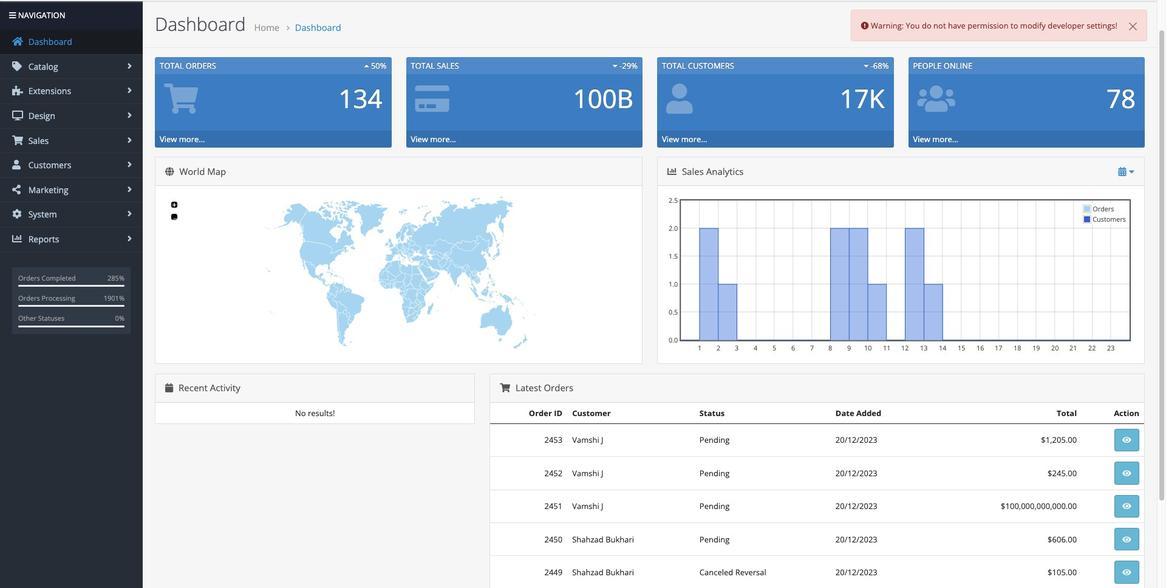 Task type: describe. For each thing, give the bounding box(es) containing it.
view for 78
[[914, 134, 931, 145]]

-68%
[[869, 60, 889, 71]]

view image for $105.00
[[1123, 569, 1132, 577]]

134
[[339, 81, 383, 116]]

orders for orders
[[1094, 204, 1115, 213]]

orders processing
[[18, 294, 75, 303]]

sales analytics
[[680, 165, 744, 177]]

view more... link for 17k
[[662, 134, 708, 145]]

0 horizontal spatial dashboard
[[26, 36, 72, 48]]

tag image
[[12, 61, 23, 71]]

total sales
[[411, 60, 459, 71]]

action
[[1115, 408, 1140, 418]]

bukhari for 2450
[[606, 534, 635, 545]]

vamshi j for 2452
[[573, 468, 604, 479]]

20/12/2023 for $606.00
[[836, 534, 878, 545]]

view more... for 100b
[[411, 134, 456, 145]]

6
[[792, 343, 796, 352]]

j for 2452
[[602, 468, 604, 479]]

more... for 134
[[179, 134, 205, 145]]

bukhari for 2449
[[606, 567, 635, 578]]

other
[[18, 314, 36, 323]]

cog image
[[12, 209, 23, 219]]

system link
[[0, 203, 143, 227]]

pending for 2452
[[700, 468, 730, 479]]

latest
[[516, 382, 542, 394]]

navigation
[[16, 10, 65, 21]]

settings!
[[1087, 20, 1118, 31]]

recent
[[179, 382, 208, 394]]

100b
[[574, 81, 634, 116]]

50%
[[369, 60, 387, 71]]

view for 134
[[160, 134, 177, 145]]

order
[[529, 408, 552, 418]]

- for 100b
[[620, 60, 623, 71]]

reversal
[[736, 567, 767, 578]]

world
[[180, 165, 205, 177]]

2 vertical spatial customers
[[1094, 215, 1127, 224]]

285%
[[108, 273, 125, 282]]

share alt image
[[12, 185, 23, 194]]

id
[[554, 408, 563, 418]]

sales for sales
[[26, 135, 49, 146]]

processing
[[42, 294, 75, 303]]

vamshi for 2452
[[573, 468, 600, 479]]

more... for 78
[[933, 134, 959, 145]]

$1,205.00
[[1042, 435, 1078, 446]]

warning: you do not have permission to modify developer settings!
[[869, 20, 1118, 31]]

sales for sales analytics
[[682, 165, 704, 177]]

14
[[940, 343, 947, 352]]

people
[[914, 60, 942, 71]]

design link
[[0, 104, 143, 128]]

reports link
[[0, 227, 143, 251]]

no
[[295, 408, 306, 418]]

map
[[207, 165, 226, 177]]

2450
[[545, 534, 563, 545]]

+
[[172, 199, 177, 210]]

caret down image for 100b
[[613, 62, 618, 70]]

5
[[773, 343, 777, 352]]

home image
[[12, 37, 23, 46]]

analytics
[[707, 165, 744, 177]]

2451
[[545, 501, 563, 512]]

$105.00
[[1048, 567, 1078, 578]]

more... for 17k
[[682, 134, 708, 145]]

2
[[717, 343, 721, 352]]

view more... for 78
[[914, 134, 959, 145]]

other statuses
[[18, 314, 65, 323]]

order id
[[529, 408, 563, 418]]

18
[[1014, 343, 1022, 352]]

caret down image for 17k
[[864, 62, 869, 70]]

22
[[1089, 343, 1097, 352]]

15
[[958, 343, 966, 352]]

view for 100b
[[411, 134, 428, 145]]

11
[[884, 343, 891, 352]]

0 horizontal spatial dashboard link
[[0, 30, 143, 54]]

pending for 2451
[[700, 501, 730, 512]]

$245.00
[[1048, 468, 1078, 479]]

shahzad for 2450
[[573, 534, 604, 545]]

orders for orders completed
[[18, 273, 40, 282]]

developer setting image
[[1130, 21, 1138, 29]]

recent activity
[[176, 382, 240, 394]]

extensions link
[[0, 79, 143, 103]]

shahzad bukhari for 2450
[[573, 534, 635, 545]]

desktop image
[[12, 111, 23, 120]]

activity
[[210, 382, 240, 394]]

total orders
[[160, 60, 216, 71]]

total for 17k
[[662, 60, 686, 71]]

0 vertical spatial chart bar image
[[668, 167, 677, 176]]

view for 17k
[[662, 134, 680, 145]]

j for 2453
[[602, 435, 604, 446]]

canceled
[[700, 567, 734, 578]]

statuses
[[38, 314, 65, 323]]

catalog link
[[0, 55, 143, 79]]

20/12/2023 for $100,000,000,000.00
[[836, 501, 878, 512]]

shahzad bukhari for 2449
[[573, 567, 635, 578]]

no results!
[[295, 408, 335, 418]]

marketing
[[26, 184, 68, 196]]

sales link
[[0, 129, 143, 153]]

added
[[857, 408, 882, 418]]

have
[[949, 20, 966, 31]]

view more... link for 78
[[914, 134, 959, 145]]

0.5
[[669, 308, 678, 317]]

customer
[[573, 408, 611, 418]]

date added
[[836, 408, 882, 418]]

total for 100b
[[411, 60, 435, 71]]

vamshi j for 2453
[[573, 435, 604, 446]]

1.0
[[669, 280, 678, 289]]

caret up image
[[364, 62, 369, 70]]

-29%
[[618, 60, 638, 71]]

view more... for 17k
[[662, 134, 708, 145]]

8
[[829, 343, 833, 352]]



Task type: vqa. For each thing, say whether or not it's contained in the screenshot.


Task type: locate. For each thing, give the bounding box(es) containing it.
1 vertical spatial vamshi
[[573, 468, 600, 479]]

chart bar image up the 2.5
[[668, 167, 677, 176]]

globe image
[[165, 167, 174, 176]]

1 horizontal spatial caret down image
[[864, 62, 869, 70]]

shahzad right 2450
[[573, 534, 604, 545]]

1 j from the top
[[602, 435, 604, 446]]

2 vertical spatial view image
[[1123, 503, 1132, 511]]

home link
[[254, 21, 280, 33]]

21
[[1070, 343, 1078, 352]]

2 caret down image from the left
[[864, 62, 869, 70]]

1 view more... link from the left
[[160, 134, 205, 145]]

0 horizontal spatial sales
[[26, 135, 49, 146]]

pending
[[700, 435, 730, 446], [700, 468, 730, 479], [700, 501, 730, 512], [700, 534, 730, 545]]

13
[[921, 343, 928, 352]]

j down customer
[[602, 435, 604, 446]]

- for 17k
[[871, 60, 874, 71]]

23
[[1108, 343, 1115, 352]]

dashboard right home link
[[295, 21, 341, 33]]

1 vertical spatial bukhari
[[606, 567, 635, 578]]

3 pending from the top
[[700, 501, 730, 512]]

dashboard link up catalog link at top
[[0, 30, 143, 54]]

latest orders
[[514, 382, 574, 394]]

1 vertical spatial view image
[[1123, 569, 1132, 577]]

2 bukhari from the top
[[606, 567, 635, 578]]

2 pending from the top
[[700, 468, 730, 479]]

0.0
[[669, 335, 678, 345]]

1 vertical spatial chart bar image
[[12, 234, 23, 244]]

j for 2451
[[602, 501, 604, 512]]

4 20/12/2023 from the top
[[836, 534, 878, 545]]

j right 2451
[[602, 501, 604, 512]]

caret down image
[[1130, 167, 1135, 176]]

2 horizontal spatial sales
[[682, 165, 704, 177]]

2 - from the left
[[871, 60, 874, 71]]

1 vamshi from the top
[[573, 435, 600, 446]]

orders for orders processing
[[18, 294, 40, 303]]

customers link
[[0, 153, 143, 177]]

1901%
[[104, 294, 125, 303]]

2452
[[545, 468, 563, 479]]

1 horizontal spatial dashboard
[[155, 12, 246, 36]]

1 horizontal spatial chart bar image
[[668, 167, 677, 176]]

3
[[735, 343, 739, 352]]

view image for $245.00
[[1123, 470, 1132, 478]]

warning:
[[871, 20, 904, 31]]

3 j from the top
[[602, 501, 604, 512]]

chart bar image down cog image
[[12, 234, 23, 244]]

0 vertical spatial shahzad bukhari
[[573, 534, 635, 545]]

29%
[[623, 60, 638, 71]]

0 vertical spatial view image
[[1123, 437, 1132, 444]]

2 j from the top
[[602, 468, 604, 479]]

world map
[[177, 165, 226, 177]]

20
[[1052, 343, 1060, 352]]

2 view more... link from the left
[[411, 134, 456, 145]]

1 caret down image from the left
[[613, 62, 618, 70]]

view image for $606.00
[[1123, 536, 1132, 544]]

catalog
[[26, 61, 58, 72]]

1 vertical spatial shahzad
[[573, 567, 604, 578]]

view more... link for 100b
[[411, 134, 456, 145]]

dashboard link right home link
[[295, 21, 341, 33]]

online
[[944, 60, 973, 71]]

vamshi for 2453
[[573, 435, 600, 446]]

2 shahzad from the top
[[573, 567, 604, 578]]

1 vertical spatial j
[[602, 468, 604, 479]]

bars image
[[9, 12, 16, 19]]

1 more... from the left
[[179, 134, 205, 145]]

4 more... from the left
[[933, 134, 959, 145]]

vamshi j down customer
[[573, 435, 604, 446]]

1 vertical spatial customers
[[26, 159, 71, 171]]

0 vertical spatial view image
[[1123, 536, 1132, 544]]

3 view from the left
[[662, 134, 680, 145]]

customers inside customers link
[[26, 159, 71, 171]]

caret down image
[[613, 62, 618, 70], [864, 62, 869, 70]]

total for 134
[[160, 60, 184, 71]]

2.0
[[669, 224, 678, 233]]

permission
[[968, 20, 1009, 31]]

vamshi for 2451
[[573, 501, 600, 512]]

canceled reversal
[[700, 567, 767, 578]]

2 vertical spatial vamshi j
[[573, 501, 604, 512]]

- up 100b
[[620, 60, 623, 71]]

3 more... from the left
[[682, 134, 708, 145]]

not
[[934, 20, 947, 31]]

design
[[26, 110, 55, 122]]

3 vamshi j from the top
[[573, 501, 604, 512]]

1 vertical spatial shahzad bukhari
[[573, 567, 635, 578]]

−
[[173, 213, 178, 224]]

2 view from the left
[[411, 134, 428, 145]]

dashboard
[[155, 12, 246, 36], [295, 21, 341, 33], [26, 36, 72, 48]]

- up 17k at the right top
[[871, 60, 874, 71]]

1 horizontal spatial -
[[871, 60, 874, 71]]

1 bukhari from the top
[[606, 534, 635, 545]]

modify
[[1021, 20, 1046, 31]]

20/12/2023 for $245.00
[[836, 468, 878, 479]]

3 view image from the top
[[1123, 503, 1132, 511]]

exclamation circle image
[[862, 22, 869, 30]]

4 view more... link from the left
[[914, 134, 959, 145]]

2 horizontal spatial dashboard
[[295, 21, 341, 33]]

vamshi down customer
[[573, 435, 600, 446]]

shahzad right 2449
[[573, 567, 604, 578]]

9
[[848, 343, 852, 352]]

pending for 2453
[[700, 435, 730, 446]]

pending for 2450
[[700, 534, 730, 545]]

caret down image left "68%"
[[864, 62, 869, 70]]

1 view more... from the left
[[160, 134, 205, 145]]

2 shahzad bukhari from the top
[[573, 567, 635, 578]]

0 vertical spatial vamshi j
[[573, 435, 604, 446]]

reports
[[26, 233, 59, 245]]

orders completed
[[18, 273, 76, 282]]

shopping cart image
[[12, 135, 23, 145]]

+ −
[[172, 199, 178, 224]]

2 vertical spatial sales
[[682, 165, 704, 177]]

2 view image from the top
[[1123, 470, 1132, 478]]

chart bar image inside reports link
[[12, 234, 23, 244]]

1 - from the left
[[620, 60, 623, 71]]

user image
[[12, 160, 23, 170]]

19
[[1033, 343, 1041, 352]]

vamshi right 2451
[[573, 501, 600, 512]]

20/12/2023 for $105.00
[[836, 567, 878, 578]]

3 vamshi from the top
[[573, 501, 600, 512]]

view image for $100,000,000,000.00
[[1123, 503, 1132, 511]]

marketing link
[[0, 178, 143, 202]]

7
[[811, 343, 815, 352]]

2 horizontal spatial customers
[[1094, 215, 1127, 224]]

view image
[[1123, 536, 1132, 544], [1123, 569, 1132, 577]]

0 vertical spatial sales
[[437, 60, 459, 71]]

0 vertical spatial customers
[[688, 60, 735, 71]]

caret down image left 29%
[[613, 62, 618, 70]]

1 view from the left
[[160, 134, 177, 145]]

j right 2452
[[602, 468, 604, 479]]

2.5
[[669, 196, 678, 205]]

4 view more... from the left
[[914, 134, 959, 145]]

vamshi j right 2451
[[573, 501, 604, 512]]

12
[[902, 343, 909, 352]]

date
[[836, 408, 855, 418]]

you
[[906, 20, 921, 31]]

3 view more... link from the left
[[662, 134, 708, 145]]

system
[[26, 209, 57, 220]]

1 vamshi j from the top
[[573, 435, 604, 446]]

view more... for 134
[[160, 134, 205, 145]]

calendar image
[[165, 384, 173, 393]]

total customers
[[662, 60, 735, 71]]

dashboard up "total orders" at the left top of the page
[[155, 12, 246, 36]]

17k
[[840, 81, 885, 116]]

4
[[754, 343, 758, 352]]

vamshi j for 2451
[[573, 501, 604, 512]]

1 vertical spatial view image
[[1123, 470, 1132, 478]]

home
[[254, 21, 280, 33]]

3 view more... from the left
[[662, 134, 708, 145]]

more... for 100b
[[430, 134, 456, 145]]

1 view image from the top
[[1123, 437, 1132, 444]]

10
[[865, 343, 872, 352]]

puzzle piece image
[[12, 86, 23, 96]]

1 view image from the top
[[1123, 536, 1132, 544]]

3 20/12/2023 from the top
[[836, 501, 878, 512]]

17
[[996, 343, 1003, 352]]

20/12/2023 for $1,205.00
[[836, 435, 878, 446]]

vamshi right 2452
[[573, 468, 600, 479]]

dashboard up catalog on the top left of page
[[26, 36, 72, 48]]

1 horizontal spatial sales
[[437, 60, 459, 71]]

16
[[977, 343, 985, 352]]

view image for $1,205.00
[[1123, 437, 1132, 444]]

2 more... from the left
[[430, 134, 456, 145]]

1 vertical spatial sales
[[26, 135, 49, 146]]

vamshi j right 2452
[[573, 468, 604, 479]]

2 vamshi from the top
[[573, 468, 600, 479]]

1 20/12/2023 from the top
[[836, 435, 878, 446]]

results!
[[308, 408, 335, 418]]

extensions
[[26, 85, 71, 97]]

vamshi
[[573, 435, 600, 446], [573, 468, 600, 479], [573, 501, 600, 512]]

0 horizontal spatial caret down image
[[613, 62, 618, 70]]

0 vertical spatial vamshi
[[573, 435, 600, 446]]

5 20/12/2023 from the top
[[836, 567, 878, 578]]

vamshi j
[[573, 435, 604, 446], [573, 468, 604, 479], [573, 501, 604, 512]]

68%
[[874, 60, 889, 71]]

2 20/12/2023 from the top
[[836, 468, 878, 479]]

view more... link
[[160, 134, 205, 145], [411, 134, 456, 145], [662, 134, 708, 145], [914, 134, 959, 145]]

0 vertical spatial j
[[602, 435, 604, 446]]

more...
[[179, 134, 205, 145], [430, 134, 456, 145], [682, 134, 708, 145], [933, 134, 959, 145]]

0 horizontal spatial chart bar image
[[12, 234, 23, 244]]

1 pending from the top
[[700, 435, 730, 446]]

4 pending from the top
[[700, 534, 730, 545]]

chart bar image
[[668, 167, 677, 176], [12, 234, 23, 244]]

$100,000,000,000.00
[[1002, 501, 1078, 512]]

calendar alt image
[[1119, 167, 1127, 176]]

0%
[[115, 314, 125, 323]]

1.5
[[669, 252, 678, 261]]

1 horizontal spatial dashboard link
[[295, 21, 341, 33]]

shahzad bukhari right 2450
[[573, 534, 635, 545]]

2 view image from the top
[[1123, 569, 1132, 577]]

total
[[160, 60, 184, 71], [411, 60, 435, 71], [662, 60, 686, 71], [1058, 408, 1078, 418]]

1 vertical spatial vamshi j
[[573, 468, 604, 479]]

1
[[698, 343, 702, 352]]

view more... link for 134
[[160, 134, 205, 145]]

status
[[700, 408, 725, 418]]

view image
[[1123, 437, 1132, 444], [1123, 470, 1132, 478], [1123, 503, 1132, 511]]

completed
[[42, 273, 76, 282]]

to
[[1011, 20, 1019, 31]]

shahzad for 2449
[[573, 567, 604, 578]]

0 horizontal spatial -
[[620, 60, 623, 71]]

shahzad bukhari right 2449
[[573, 567, 635, 578]]

do
[[923, 20, 932, 31]]

4 view from the left
[[914, 134, 931, 145]]

0 horizontal spatial customers
[[26, 159, 71, 171]]

shopping cart image
[[500, 384, 511, 393]]

2453
[[545, 435, 563, 446]]

0 vertical spatial shahzad
[[573, 534, 604, 545]]

20/12/2023
[[836, 435, 878, 446], [836, 468, 878, 479], [836, 501, 878, 512], [836, 534, 878, 545], [836, 567, 878, 578]]

78
[[1107, 81, 1137, 116]]

1 horizontal spatial customers
[[688, 60, 735, 71]]

2 vertical spatial j
[[602, 501, 604, 512]]

2 view more... from the left
[[411, 134, 456, 145]]

0 vertical spatial bukhari
[[606, 534, 635, 545]]

2 vamshi j from the top
[[573, 468, 604, 479]]

2 vertical spatial vamshi
[[573, 501, 600, 512]]

1 shahzad from the top
[[573, 534, 604, 545]]

developer
[[1048, 20, 1085, 31]]

1 shahzad bukhari from the top
[[573, 534, 635, 545]]



